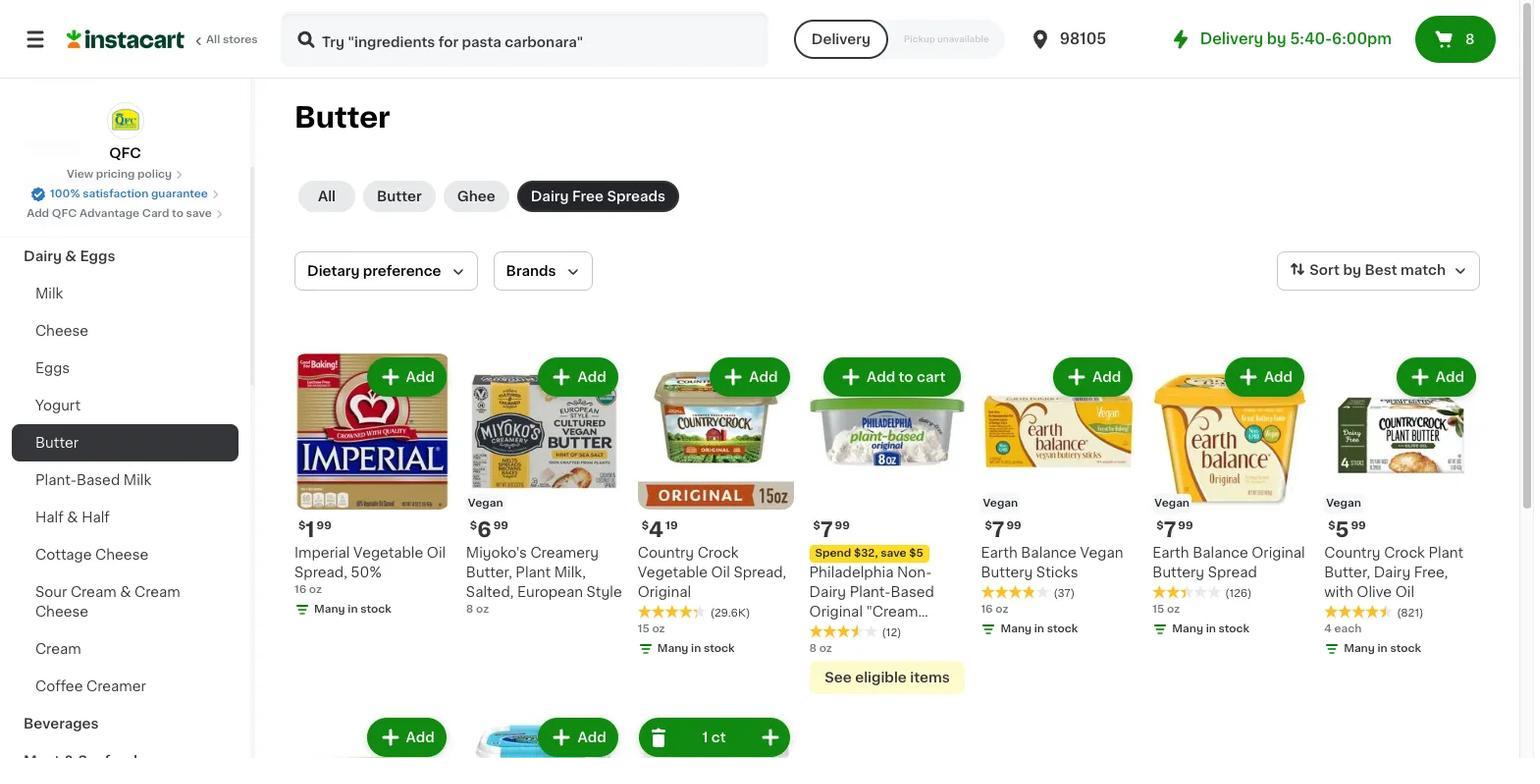 Task type: vqa. For each thing, say whether or not it's contained in the screenshot.
4 to the top
yes



Task type: locate. For each thing, give the bounding box(es) containing it.
many in stock down (126)
[[1173, 623, 1250, 634]]

15 down country crock vegetable oil spread, original
[[638, 623, 650, 634]]

country for 5
[[1325, 546, 1381, 560]]

buttery for earth balance vegan buttery sticks
[[981, 565, 1033, 579]]

0 horizontal spatial 15
[[638, 623, 650, 634]]

99 up imperial
[[317, 520, 332, 531]]

0 horizontal spatial original
[[638, 585, 691, 599]]

"cream
[[867, 605, 919, 618]]

milk link
[[12, 275, 239, 312]]

0 horizontal spatial qfc
[[52, 208, 77, 219]]

$
[[298, 520, 306, 531], [470, 520, 477, 531], [642, 520, 649, 531], [814, 520, 821, 531], [985, 520, 992, 531], [1157, 520, 1164, 531], [1329, 520, 1336, 531]]

0 horizontal spatial milk
[[35, 287, 63, 300]]

earth inside earth balance vegan buttery sticks
[[981, 546, 1018, 560]]

butter link right all link
[[363, 181, 436, 212]]

1 horizontal spatial spread,
[[734, 565, 787, 579]]

to down guarantee
[[172, 208, 184, 219]]

dairy inside the country crock plant butter, dairy free, with olive oil
[[1374, 565, 1411, 579]]

8 inside miyoko's creamery butter, plant milk, salted, european style 8 oz
[[466, 604, 474, 615]]

by left the 5:40- on the top
[[1267, 31, 1287, 46]]

country for 4
[[638, 546, 694, 560]]

99 inside $ 6 99
[[494, 520, 509, 531]]

in down olive
[[1378, 643, 1388, 654]]

& for dairy
[[65, 249, 77, 263]]

1 ct
[[703, 730, 726, 744]]

$ left 19
[[642, 520, 649, 531]]

spread up (126)
[[1208, 565, 1258, 579]]

add to cart button
[[826, 359, 960, 395]]

balance up (126)
[[1193, 546, 1249, 560]]

crock inside country crock vegetable oil spread, original
[[698, 546, 739, 560]]

0 vertical spatial 1
[[306, 519, 315, 540]]

2 7 from the left
[[992, 519, 1005, 540]]

butter, inside miyoko's creamery butter, plant milk, salted, european style 8 oz
[[466, 565, 512, 579]]

1 vertical spatial spread
[[873, 624, 922, 638]]

0 vertical spatial all
[[206, 34, 220, 45]]

non-
[[898, 565, 932, 579]]

with
[[1325, 585, 1354, 599]]

0 vertical spatial butter link
[[363, 181, 436, 212]]

1 horizontal spatial original
[[810, 605, 863, 618]]

1 horizontal spatial all
[[318, 190, 336, 203]]

oz down earth balance vegan buttery sticks
[[996, 604, 1009, 615]]

many down earth balance original buttery spread
[[1173, 623, 1204, 634]]

eggs up yogurt
[[35, 361, 70, 375]]

15 inside product group
[[638, 623, 650, 634]]

country crock plant butter, dairy free, with olive oil
[[1325, 546, 1464, 599]]

butter right all link
[[377, 190, 422, 203]]

add button for imperial vegetable oil spread, 50%
[[369, 359, 445, 395]]

plant inside the country crock plant butter, dairy free, with olive oil
[[1429, 546, 1464, 560]]

2 horizontal spatial original
[[1252, 546, 1306, 560]]

spread, up (29.6k) at left bottom
[[734, 565, 787, 579]]

dairy
[[531, 190, 569, 203], [24, 249, 62, 263], [1374, 565, 1411, 579], [810, 585, 846, 599]]

0 vertical spatial 15
[[1153, 604, 1165, 615]]

1 vertical spatial vegetable
[[638, 565, 708, 579]]

eggs inside dairy & eggs link
[[80, 249, 115, 263]]

0 horizontal spatial plant-
[[35, 473, 76, 487]]

$ for earth balance vegan buttery sticks
[[985, 520, 992, 531]]

in down country crock vegetable oil spread, original
[[691, 643, 701, 654]]

service type group
[[794, 20, 1005, 59]]

$ inside $ 1 99
[[298, 520, 306, 531]]

2 earth from the left
[[1153, 546, 1190, 560]]

many in stock down (37)
[[1001, 623, 1078, 634]]

items
[[910, 670, 950, 684]]

0 horizontal spatial earth
[[981, 546, 1018, 560]]

2 $ from the left
[[470, 520, 477, 531]]

3 99 from the left
[[835, 520, 850, 531]]

Search field
[[283, 14, 767, 65]]

8 oz
[[810, 643, 833, 654]]

16 down imperial
[[295, 584, 307, 595]]

7 up earth balance original buttery spread
[[1164, 519, 1177, 540]]

6 $ from the left
[[1157, 520, 1164, 531]]

2 country from the left
[[1325, 546, 1381, 560]]

earth
[[981, 546, 1018, 560], [1153, 546, 1190, 560]]

add
[[27, 208, 49, 219], [406, 370, 435, 384], [578, 370, 607, 384], [750, 370, 778, 384], [867, 370, 896, 384], [1093, 370, 1122, 384], [1265, 370, 1293, 384], [1436, 370, 1465, 384], [406, 730, 435, 744], [578, 730, 607, 744]]

advantage
[[80, 208, 140, 219]]

0 vertical spatial save
[[186, 208, 212, 219]]

100%
[[50, 189, 80, 199]]

spread inside earth balance original buttery spread
[[1208, 565, 1258, 579]]

recipes link
[[12, 126, 239, 163]]

butter up all link
[[295, 103, 390, 132]]

$ up with
[[1329, 520, 1336, 531]]

$ 7 99 up earth balance original buttery spread
[[1157, 519, 1194, 540]]

0 horizontal spatial eggs
[[35, 361, 70, 375]]

butter down yogurt
[[35, 436, 79, 450]]

delivery for delivery by 5:40-6:00pm
[[1201, 31, 1264, 46]]

1 horizontal spatial plant-
[[850, 585, 891, 599]]

5:40-
[[1291, 31, 1332, 46]]

oz down earth balance original buttery spread
[[1167, 604, 1180, 615]]

16 oz
[[981, 604, 1009, 615]]

based up "half & half"
[[76, 473, 120, 487]]

1 butter, from the left
[[466, 565, 512, 579]]

by inside 'field'
[[1344, 263, 1362, 277]]

1 balance from the left
[[1021, 546, 1077, 560]]

balance inside earth balance original buttery spread
[[1193, 546, 1249, 560]]

1 horizontal spatial earth
[[1153, 546, 1190, 560]]

15 oz down country crock vegetable oil spread, original
[[638, 623, 665, 634]]

spreads
[[607, 190, 666, 203]]

2 99 from the left
[[494, 520, 509, 531]]

dairy inside dairy free spreads link
[[531, 190, 569, 203]]

0 vertical spatial eggs
[[80, 249, 115, 263]]

8
[[1466, 32, 1475, 46], [466, 604, 474, 615], [810, 643, 817, 654]]

1 $ 7 99 from the left
[[814, 519, 850, 540]]

4 left 19
[[649, 519, 664, 540]]

vegan for country crock plant butter, dairy free, with olive oil
[[1327, 498, 1362, 508]]

many down 16 oz
[[1001, 623, 1032, 634]]

0 horizontal spatial delivery
[[812, 32, 871, 46]]

0 vertical spatial 4
[[649, 519, 664, 540]]

0 horizontal spatial 8
[[466, 604, 474, 615]]

many down "each"
[[1344, 643, 1375, 654]]

$ 4 19
[[642, 519, 678, 540]]

ct
[[712, 730, 726, 744]]

by for sort
[[1344, 263, 1362, 277]]

country inside the country crock plant butter, dairy free, with olive oil
[[1325, 546, 1381, 560]]

vegan
[[468, 498, 503, 508], [983, 498, 1018, 508], [1155, 498, 1190, 508], [1327, 498, 1362, 508], [1080, 546, 1124, 560]]

butter link
[[363, 181, 436, 212], [12, 424, 239, 461]]

4 $ from the left
[[814, 520, 821, 531]]

delivery by 5:40-6:00pm link
[[1169, 27, 1392, 51]]

sticks
[[1037, 565, 1079, 579]]

& down cottage cheese "link"
[[120, 585, 131, 599]]

2 vertical spatial original
[[810, 605, 863, 618]]

plant up european
[[516, 565, 551, 579]]

1 horizontal spatial 7
[[992, 519, 1005, 540]]

sort
[[1310, 263, 1340, 277]]

99 for spend $32, save $5
[[835, 520, 850, 531]]

8 for 8 oz
[[810, 643, 817, 654]]

original right the style
[[638, 585, 691, 599]]

dairy up olive
[[1374, 565, 1411, 579]]

0 vertical spatial to
[[172, 208, 184, 219]]

delivery inside 'delivery' button
[[812, 32, 871, 46]]

15 oz inside product group
[[638, 623, 665, 634]]

stock down 50%
[[361, 604, 392, 615]]

0 vertical spatial cheese
[[35, 324, 89, 338]]

5 99 from the left
[[1179, 520, 1194, 531]]

$ up spend
[[814, 520, 821, 531]]

oil left "miyoko's" in the left of the page
[[427, 546, 446, 560]]

1 horizontal spatial plant
[[1429, 546, 1464, 560]]

olive
[[1357, 585, 1392, 599]]

yogurt
[[35, 399, 81, 412]]

99 right the 5
[[1352, 520, 1367, 531]]

1 horizontal spatial eggs
[[80, 249, 115, 263]]

coffee creamer
[[35, 679, 146, 693]]

plant- up "half & half"
[[35, 473, 76, 487]]

sour cream & cream cheese
[[35, 585, 180, 619]]

original inside country crock vegetable oil spread, original
[[638, 585, 691, 599]]

1 horizontal spatial oil
[[711, 565, 730, 579]]

1 vertical spatial &
[[67, 511, 78, 524]]

balance up sticks
[[1021, 546, 1077, 560]]

& down produce
[[65, 249, 77, 263]]

cheese up eggs link
[[35, 324, 89, 338]]

country down $ 4 19
[[638, 546, 694, 560]]

oil up (29.6k) at left bottom
[[711, 565, 730, 579]]

100% satisfaction guarantee
[[50, 189, 208, 199]]

dairy left free in the top left of the page
[[531, 190, 569, 203]]

based inside philadelphia non- dairy plant-based original "cream cheese" spread
[[891, 585, 935, 599]]

butter, up with
[[1325, 565, 1371, 579]]

original inside philadelphia non- dairy plant-based original "cream cheese" spread
[[810, 605, 863, 618]]

qfc up view pricing policy link
[[109, 146, 141, 160]]

15 down earth balance original buttery spread
[[1153, 604, 1165, 615]]

99 for earth balance original buttery spread
[[1179, 520, 1194, 531]]

vegetable inside country crock vegetable oil spread, original
[[638, 565, 708, 579]]

lists
[[55, 68, 89, 81]]

&
[[65, 249, 77, 263], [67, 511, 78, 524], [120, 585, 131, 599]]

oil
[[427, 546, 446, 560], [711, 565, 730, 579], [1396, 585, 1415, 599]]

1 7 from the left
[[821, 519, 833, 540]]

qfc
[[109, 146, 141, 160], [52, 208, 77, 219]]

oil inside imperial vegetable oil spread, 50% 16 oz
[[427, 546, 446, 560]]

1 spread, from the left
[[295, 565, 347, 579]]

by right sort
[[1344, 263, 1362, 277]]

8 inside button
[[1466, 32, 1475, 46]]

0 horizontal spatial half
[[35, 511, 64, 524]]

milk
[[35, 287, 63, 300], [124, 473, 151, 487]]

plant-based milk
[[35, 473, 151, 487]]

0 horizontal spatial plant
[[516, 565, 551, 579]]

satisfaction
[[83, 189, 149, 199]]

15
[[1153, 604, 1165, 615], [638, 623, 650, 634]]

dairy inside philadelphia non- dairy plant-based original "cream cheese" spread
[[810, 585, 846, 599]]

& inside sour cream & cream cheese
[[120, 585, 131, 599]]

1 earth from the left
[[981, 546, 1018, 560]]

(37)
[[1054, 588, 1075, 599]]

0 horizontal spatial buttery
[[981, 565, 1033, 579]]

2 butter, from the left
[[1325, 565, 1371, 579]]

many in stock down "each"
[[1344, 643, 1422, 654]]

cottage cheese
[[35, 548, 149, 562]]

0 vertical spatial original
[[1252, 546, 1306, 560]]

1 horizontal spatial based
[[891, 585, 935, 599]]

plant-based milk link
[[12, 461, 239, 499]]

oz down imperial
[[309, 584, 322, 595]]

stores
[[223, 34, 258, 45]]

delivery button
[[794, 20, 889, 59]]

2 horizontal spatial 7
[[1164, 519, 1177, 540]]

3 $ 7 99 from the left
[[1157, 519, 1194, 540]]

vegan for earth balance original buttery spread
[[1155, 498, 1190, 508]]

vegetable inside imperial vegetable oil spread, 50% 16 oz
[[354, 546, 423, 560]]

1 $ from the left
[[298, 520, 306, 531]]

98105
[[1060, 31, 1107, 46]]

sour cream & cream cheese link
[[12, 573, 239, 630]]

buttery for earth balance original buttery spread
[[1153, 565, 1205, 579]]

stock down (37)
[[1047, 623, 1078, 634]]

7 up earth balance vegan buttery sticks
[[992, 519, 1005, 540]]

oz down cheese"
[[820, 643, 833, 654]]

eggs down advantage
[[80, 249, 115, 263]]

save left "$5"
[[881, 548, 907, 559]]

0 horizontal spatial 4
[[649, 519, 664, 540]]

1 vertical spatial butter link
[[12, 424, 239, 461]]

1 99 from the left
[[317, 520, 332, 531]]

1 horizontal spatial 15 oz
[[1153, 604, 1180, 615]]

1 buttery from the left
[[981, 565, 1033, 579]]

butter, up "salted,"
[[466, 565, 512, 579]]

0 horizontal spatial by
[[1267, 31, 1287, 46]]

butter, inside the country crock plant butter, dairy free, with olive oil
[[1325, 565, 1371, 579]]

1 left ct
[[703, 730, 708, 744]]

instacart logo image
[[67, 27, 185, 51]]

& up cottage
[[67, 511, 78, 524]]

2 horizontal spatial $ 7 99
[[1157, 519, 1194, 540]]

4 99 from the left
[[1007, 520, 1022, 531]]

1 vertical spatial 16
[[981, 604, 993, 615]]

save
[[186, 208, 212, 219], [881, 548, 907, 559]]

0 horizontal spatial $ 7 99
[[814, 519, 850, 540]]

0 vertical spatial 8
[[1466, 32, 1475, 46]]

6 99 from the left
[[1352, 520, 1367, 531]]

0 vertical spatial plant
[[1429, 546, 1464, 560]]

$ up imperial
[[298, 520, 306, 531]]

half down plant-based milk
[[82, 511, 110, 524]]

1 horizontal spatial half
[[82, 511, 110, 524]]

1 vertical spatial eggs
[[35, 361, 70, 375]]

$ inside $ 6 99
[[470, 520, 477, 531]]

to inside button
[[899, 370, 914, 384]]

0 horizontal spatial spread,
[[295, 565, 347, 579]]

product group containing 1 ct
[[638, 714, 794, 758]]

plant up free,
[[1429, 546, 1464, 560]]

None search field
[[281, 12, 769, 67]]

cheese down half & half link
[[95, 548, 149, 562]]

1 vertical spatial plant-
[[850, 585, 891, 599]]

based
[[76, 473, 120, 487], [891, 585, 935, 599]]

vegetable down $ 4 19
[[638, 565, 708, 579]]

many
[[314, 604, 345, 615], [1001, 623, 1032, 634], [1173, 623, 1204, 634], [658, 643, 689, 654], [1344, 643, 1375, 654]]

stock down (126)
[[1219, 623, 1250, 634]]

0 horizontal spatial 7
[[821, 519, 833, 540]]

2 vertical spatial butter
[[35, 436, 79, 450]]

$ for country crock plant butter, dairy free, with olive oil
[[1329, 520, 1336, 531]]

2 horizontal spatial oil
[[1396, 585, 1415, 599]]

spread, inside imperial vegetable oil spread, 50% 16 oz
[[295, 565, 347, 579]]

0 vertical spatial 16
[[295, 584, 307, 595]]

oz
[[309, 584, 322, 595], [476, 604, 489, 615], [996, 604, 1009, 615], [1167, 604, 1180, 615], [652, 623, 665, 634], [820, 643, 833, 654]]

all for all stores
[[206, 34, 220, 45]]

product group containing 4
[[638, 353, 794, 661]]

99 up spend
[[835, 520, 850, 531]]

0 horizontal spatial based
[[76, 473, 120, 487]]

plant- inside philadelphia non- dairy plant-based original "cream cheese" spread
[[850, 585, 891, 599]]

coffee
[[35, 679, 83, 693]]

0 vertical spatial &
[[65, 249, 77, 263]]

0 horizontal spatial butter,
[[466, 565, 512, 579]]

0 horizontal spatial butter link
[[12, 424, 239, 461]]

oil up (821)
[[1396, 585, 1415, 599]]

crock inside the country crock plant butter, dairy free, with olive oil
[[1385, 546, 1426, 560]]

country inside country crock vegetable oil spread, original
[[638, 546, 694, 560]]

3 $ from the left
[[642, 520, 649, 531]]

99 inside $ 1 99
[[317, 520, 332, 531]]

plant- down philadelphia
[[850, 585, 891, 599]]

2 spread, from the left
[[734, 565, 787, 579]]

cheese inside sour cream & cream cheese
[[35, 605, 89, 619]]

2 buttery from the left
[[1153, 565, 1205, 579]]

thanksgiving
[[24, 175, 118, 189]]

spend
[[816, 548, 852, 559]]

1 vertical spatial by
[[1344, 263, 1362, 277]]

2 half from the left
[[82, 511, 110, 524]]

100% satisfaction guarantee button
[[31, 183, 220, 202]]

dairy down produce
[[24, 249, 62, 263]]

original up cheese"
[[810, 605, 863, 618]]

1 vertical spatial oil
[[711, 565, 730, 579]]

best
[[1365, 263, 1398, 277]]

buttery
[[981, 565, 1033, 579], [1153, 565, 1205, 579]]

1 vertical spatial save
[[881, 548, 907, 559]]

vegetable up 50%
[[354, 546, 423, 560]]

product group
[[295, 353, 451, 621], [466, 353, 622, 617], [638, 353, 794, 661], [810, 353, 966, 694], [981, 353, 1137, 641], [1153, 353, 1309, 641], [1325, 353, 1481, 661], [295, 714, 451, 758], [466, 714, 622, 758], [638, 714, 794, 758]]

(12)
[[882, 627, 902, 638]]

in for country crock plant butter, dairy free, with olive oil
[[1378, 643, 1388, 654]]

& for half
[[67, 511, 78, 524]]

99 right 6
[[494, 520, 509, 531]]

0 vertical spatial vegetable
[[354, 546, 423, 560]]

0 horizontal spatial vegetable
[[354, 546, 423, 560]]

99 up earth balance original buttery spread
[[1179, 520, 1194, 531]]

1 vertical spatial 8
[[466, 604, 474, 615]]

7 for spend $32, save $5
[[821, 519, 833, 540]]

crock up (29.6k) at left bottom
[[698, 546, 739, 560]]

vegan inside earth balance vegan buttery sticks
[[1080, 546, 1124, 560]]

99 for country crock plant butter, dairy free, with olive oil
[[1352, 520, 1367, 531]]

$ inside $ 5 99
[[1329, 520, 1336, 531]]

$32,
[[854, 548, 878, 559]]

cheese inside cottage cheese "link"
[[95, 548, 149, 562]]

oz down "salted,"
[[476, 604, 489, 615]]

dairy free spreads link
[[517, 181, 680, 212]]

free
[[572, 190, 604, 203]]

1 country from the left
[[638, 546, 694, 560]]

vegan for earth balance vegan buttery sticks
[[983, 498, 1018, 508]]

99 for miyoko's creamery butter, plant milk, salted, european style
[[494, 520, 509, 531]]

view pricing policy link
[[67, 167, 184, 183]]

cream
[[71, 585, 116, 599], [135, 585, 180, 599], [35, 642, 81, 656]]

add button for miyoko's creamery butter, plant milk, salted, european style
[[541, 359, 616, 395]]

2 $ 7 99 from the left
[[985, 519, 1022, 540]]

in down earth balance original buttery spread
[[1206, 623, 1216, 634]]

by for delivery
[[1267, 31, 1287, 46]]

1 horizontal spatial milk
[[124, 473, 151, 487]]

0 vertical spatial spread
[[1208, 565, 1258, 579]]

1 horizontal spatial to
[[899, 370, 914, 384]]

0 horizontal spatial balance
[[1021, 546, 1077, 560]]

stock down (29.6k) at left bottom
[[704, 643, 735, 654]]

99 up earth balance vegan buttery sticks
[[1007, 520, 1022, 531]]

99 inside $ 5 99
[[1352, 520, 1367, 531]]

1 vertical spatial to
[[899, 370, 914, 384]]

cream down cottage cheese "link"
[[135, 585, 180, 599]]

1 horizontal spatial butter,
[[1325, 565, 1371, 579]]

16 down earth balance vegan buttery sticks
[[981, 604, 993, 615]]

all left stores
[[206, 34, 220, 45]]

original up (126)
[[1252, 546, 1306, 560]]

qfc down 100%
[[52, 208, 77, 219]]

2 balance from the left
[[1193, 546, 1249, 560]]

many down country crock vegetable oil spread, original
[[658, 643, 689, 654]]

preference
[[363, 264, 441, 278]]

15 oz for 4
[[638, 623, 665, 634]]

in down 50%
[[348, 604, 358, 615]]

1 horizontal spatial 15
[[1153, 604, 1165, 615]]

crock up free,
[[1385, 546, 1426, 560]]

1 vertical spatial 4
[[1325, 623, 1332, 634]]

2 crock from the left
[[1385, 546, 1426, 560]]

see eligible items button
[[810, 661, 966, 694]]

buttery inside earth balance vegan buttery sticks
[[981, 565, 1033, 579]]

$ inside $ 4 19
[[642, 520, 649, 531]]

0 horizontal spatial spread
[[873, 624, 922, 638]]

0 vertical spatial plant-
[[35, 473, 76, 487]]

ghee
[[457, 190, 496, 203]]

& inside half & half link
[[67, 511, 78, 524]]

earth inside earth balance original buttery spread
[[1153, 546, 1190, 560]]

spread down "cream
[[873, 624, 922, 638]]

based down non- on the bottom of the page
[[891, 585, 935, 599]]

all up dietary
[[318, 190, 336, 203]]

2 horizontal spatial 8
[[1466, 32, 1475, 46]]

0 horizontal spatial all
[[206, 34, 220, 45]]

1 vertical spatial all
[[318, 190, 336, 203]]

add to cart
[[867, 370, 946, 384]]

milk,
[[555, 565, 586, 579]]

15 oz down earth balance original buttery spread
[[1153, 604, 1180, 615]]

1 horizontal spatial spread
[[1208, 565, 1258, 579]]

1 vertical spatial plant
[[516, 565, 551, 579]]

2 vertical spatial oil
[[1396, 585, 1415, 599]]

0 horizontal spatial 16
[[295, 584, 307, 595]]

dairy down philadelphia
[[810, 585, 846, 599]]

4 left "each"
[[1325, 623, 1332, 634]]

& inside dairy & eggs link
[[65, 249, 77, 263]]

cheese
[[35, 324, 89, 338], [95, 548, 149, 562], [35, 605, 89, 619]]

0 horizontal spatial 15 oz
[[638, 623, 665, 634]]

many in stock down (29.6k) at left bottom
[[658, 643, 735, 654]]

7 $ from the left
[[1329, 520, 1336, 531]]

spread, down imperial
[[295, 565, 347, 579]]

buttery inside earth balance original buttery spread
[[1153, 565, 1205, 579]]

4
[[649, 519, 664, 540], [1325, 623, 1332, 634]]

country down $ 5 99
[[1325, 546, 1381, 560]]

0 vertical spatial oil
[[427, 546, 446, 560]]

$ for earth balance original buttery spread
[[1157, 520, 1164, 531]]

3 7 from the left
[[1164, 519, 1177, 540]]

delivery inside delivery by 5:40-6:00pm link
[[1201, 31, 1264, 46]]

each
[[1335, 623, 1362, 634]]

5 $ from the left
[[985, 520, 992, 531]]

15 for 4
[[638, 623, 650, 634]]

many for country crock plant butter, dairy free, with olive oil
[[1344, 643, 1375, 654]]

8 for 8
[[1466, 32, 1475, 46]]

add button
[[369, 359, 445, 395], [541, 359, 616, 395], [712, 359, 788, 395], [1056, 359, 1131, 395], [1227, 359, 1303, 395], [1399, 359, 1475, 395], [369, 720, 445, 755], [541, 720, 616, 755]]

cheese inside cheese link
[[35, 324, 89, 338]]

2 vertical spatial 8
[[810, 643, 817, 654]]

0 horizontal spatial save
[[186, 208, 212, 219]]

1 horizontal spatial balance
[[1193, 546, 1249, 560]]

0 vertical spatial milk
[[35, 287, 63, 300]]

$ up earth balance original buttery spread
[[1157, 520, 1164, 531]]

milk down dairy & eggs
[[35, 287, 63, 300]]

1 up imperial
[[306, 519, 315, 540]]

balance for spread
[[1193, 546, 1249, 560]]

view
[[67, 169, 93, 180]]

1 horizontal spatial crock
[[1385, 546, 1426, 560]]

1 crock from the left
[[698, 546, 739, 560]]

15 for 7
[[1153, 604, 1165, 615]]

1 vertical spatial milk
[[124, 473, 151, 487]]

balance inside earth balance vegan buttery sticks
[[1021, 546, 1077, 560]]

Best match Sort by field
[[1278, 251, 1481, 291]]

1 horizontal spatial delivery
[[1201, 31, 1264, 46]]

plant inside miyoko's creamery butter, plant milk, salted, european style 8 oz
[[516, 565, 551, 579]]

7 for earth balance original buttery spread
[[1164, 519, 1177, 540]]

1 horizontal spatial buttery
[[1153, 565, 1205, 579]]



Task type: describe. For each thing, give the bounding box(es) containing it.
delivery for delivery
[[812, 32, 871, 46]]

sour
[[35, 585, 67, 599]]

eggs link
[[12, 350, 239, 387]]

oil inside the country crock plant butter, dairy free, with olive oil
[[1396, 585, 1415, 599]]

imperial vegetable oil spread, 50% 16 oz
[[295, 546, 446, 595]]

stock for earth balance vegan buttery sticks
[[1047, 623, 1078, 634]]

50%
[[351, 565, 382, 579]]

7 for earth balance vegan buttery sticks
[[992, 519, 1005, 540]]

sort by
[[1310, 263, 1362, 277]]

lists link
[[12, 55, 239, 94]]

1 horizontal spatial 16
[[981, 604, 993, 615]]

oz for earth balance vegan buttery sticks
[[996, 604, 1009, 615]]

in for earth balance vegan buttery sticks
[[1035, 623, 1045, 634]]

stock for earth balance original buttery spread
[[1219, 623, 1250, 634]]

qfc link
[[107, 102, 144, 163]]

delivery by 5:40-6:00pm
[[1201, 31, 1392, 46]]

$ for country crock vegetable oil spread, original
[[642, 520, 649, 531]]

match
[[1401, 263, 1446, 277]]

best match
[[1365, 263, 1446, 277]]

1 horizontal spatial butter link
[[363, 181, 436, 212]]

dietary preference
[[307, 264, 441, 278]]

add qfc advantage card to save
[[27, 208, 212, 219]]

dietary preference button
[[295, 251, 478, 291]]

0 horizontal spatial 1
[[306, 519, 315, 540]]

all link
[[298, 181, 355, 212]]

product group containing 1
[[295, 353, 451, 621]]

many for earth balance vegan buttery sticks
[[1001, 623, 1032, 634]]

cheese link
[[12, 312, 239, 350]]

see eligible items
[[825, 670, 950, 684]]

dairy inside dairy & eggs link
[[24, 249, 62, 263]]

eggs inside eggs link
[[35, 361, 70, 375]]

see
[[825, 670, 852, 684]]

oz inside miyoko's creamery butter, plant milk, salted, european style 8 oz
[[476, 604, 489, 615]]

$ 7 99 for spend $32, save $5
[[814, 519, 850, 540]]

beverages link
[[12, 705, 239, 742]]

imperial
[[295, 546, 350, 560]]

half & half
[[35, 511, 110, 524]]

oz for philadelphia non- dairy plant-based original "cream cheese" spread
[[820, 643, 833, 654]]

recipes
[[24, 137, 81, 151]]

99 for earth balance vegan buttery sticks
[[1007, 520, 1022, 531]]

many in stock down 50%
[[314, 604, 392, 615]]

spend $32, save $5
[[816, 548, 924, 559]]

add button for earth balance vegan buttery sticks
[[1056, 359, 1131, 395]]

6
[[477, 519, 492, 540]]

stock for country crock plant butter, dairy free, with olive oil
[[1391, 643, 1422, 654]]

oil inside country crock vegetable oil spread, original
[[711, 565, 730, 579]]

5
[[1336, 519, 1350, 540]]

produce link
[[12, 200, 239, 238]]

all for all
[[318, 190, 336, 203]]

product group containing 6
[[466, 353, 622, 617]]

miyoko's creamery butter, plant milk, salted, european style 8 oz
[[466, 546, 622, 615]]

earth for earth balance original buttery spread
[[1153, 546, 1190, 560]]

spread inside philadelphia non- dairy plant-based original "cream cheese" spread
[[873, 624, 922, 638]]

oz inside imperial vegetable oil spread, 50% 16 oz
[[309, 584, 322, 595]]

6:00pm
[[1332, 31, 1392, 46]]

add button for country crock vegetable oil spread, original
[[712, 359, 788, 395]]

many in stock for country crock vegetable oil spread, original
[[658, 643, 735, 654]]

remove earth balance organic butter spread image
[[647, 725, 670, 749]]

ghee link
[[443, 181, 509, 212]]

(29.6k)
[[711, 608, 751, 618]]

crock for 4
[[698, 546, 739, 560]]

$ for imperial vegetable oil spread, 50%
[[298, 520, 306, 531]]

cream down the cottage cheese
[[71, 585, 116, 599]]

oz for country crock vegetable oil spread, original
[[652, 623, 665, 634]]

creamer
[[86, 679, 146, 693]]

$ 7 99 for earth balance vegan buttery sticks
[[985, 519, 1022, 540]]

1 horizontal spatial 1
[[703, 730, 708, 744]]

all stores link
[[67, 12, 259, 67]]

coffee creamer link
[[12, 668, 239, 705]]

original for 4
[[638, 585, 691, 599]]

oz for earth balance original buttery spread
[[1167, 604, 1180, 615]]

many for country crock vegetable oil spread, original
[[658, 643, 689, 654]]

many in stock for earth balance vegan buttery sticks
[[1001, 623, 1078, 634]]

1 vertical spatial butter
[[377, 190, 422, 203]]

free,
[[1415, 565, 1449, 579]]

cheese"
[[810, 624, 869, 638]]

produce
[[24, 212, 83, 226]]

thanksgiving link
[[12, 163, 239, 200]]

(821)
[[1397, 608, 1424, 618]]

creamery
[[531, 546, 599, 560]]

philadelphia non- dairy plant-based original "cream cheese" spread
[[810, 565, 935, 638]]

$ 1 99
[[298, 519, 332, 540]]

$ 6 99
[[470, 519, 509, 540]]

half & half link
[[12, 499, 239, 536]]

increment quantity of earth balance organic butter spread image
[[759, 725, 782, 749]]

99 for imperial vegetable oil spread, 50%
[[317, 520, 332, 531]]

salted,
[[466, 585, 514, 599]]

$ 7 99 for earth balance original buttery spread
[[1157, 519, 1194, 540]]

many in stock for country crock plant butter, dairy free, with olive oil
[[1344, 643, 1422, 654]]

19
[[666, 520, 678, 531]]

european
[[517, 585, 583, 599]]

0 vertical spatial butter
[[295, 103, 390, 132]]

crock for 5
[[1385, 546, 1426, 560]]

cream link
[[12, 630, 239, 668]]

$ 5 99
[[1329, 519, 1367, 540]]

cottage cheese link
[[12, 536, 239, 573]]

original inside earth balance original buttery spread
[[1252, 546, 1306, 560]]

0 horizontal spatial to
[[172, 208, 184, 219]]

plant- inside plant-based milk link
[[35, 473, 76, 487]]

add inside button
[[867, 370, 896, 384]]

all stores
[[206, 34, 258, 45]]

1 horizontal spatial 4
[[1325, 623, 1332, 634]]

1 horizontal spatial save
[[881, 548, 907, 559]]

dietary
[[307, 264, 360, 278]]

original for spend $32, save $5
[[810, 605, 863, 618]]

cream up coffee
[[35, 642, 81, 656]]

cottage
[[35, 548, 92, 562]]

product group containing 5
[[1325, 353, 1481, 661]]

brands button
[[493, 251, 593, 291]]

add qfc advantage card to save link
[[27, 206, 224, 222]]

eligible
[[855, 670, 907, 684]]

miyoko's
[[466, 546, 527, 560]]

0 vertical spatial based
[[76, 473, 120, 487]]

many for earth balance original buttery spread
[[1173, 623, 1204, 634]]

cart
[[917, 370, 946, 384]]

add button for earth balance original buttery spread
[[1227, 359, 1303, 395]]

earth for earth balance vegan buttery sticks
[[981, 546, 1018, 560]]

1 vertical spatial qfc
[[52, 208, 77, 219]]

15 oz for 7
[[1153, 604, 1180, 615]]

balance for sticks
[[1021, 546, 1077, 560]]

earth balance original buttery spread
[[1153, 546, 1306, 579]]

98105 button
[[1029, 12, 1147, 67]]

qfc logo image
[[107, 102, 144, 139]]

guarantee
[[151, 189, 208, 199]]

earth balance vegan buttery sticks
[[981, 546, 1124, 579]]

in for country crock vegetable oil spread, original
[[691, 643, 701, 654]]

vegan for miyoko's creamery butter, plant milk, salted, european style
[[468, 498, 503, 508]]

(126)
[[1226, 588, 1252, 599]]

add button for country crock plant butter, dairy free, with olive oil
[[1399, 359, 1475, 395]]

view pricing policy
[[67, 169, 172, 180]]

many in stock for earth balance original buttery spread
[[1173, 623, 1250, 634]]

1 half from the left
[[35, 511, 64, 524]]

style
[[587, 585, 622, 599]]

policy
[[138, 169, 172, 180]]

stock for country crock vegetable oil spread, original
[[704, 643, 735, 654]]

pricing
[[96, 169, 135, 180]]

in for earth balance original buttery spread
[[1206, 623, 1216, 634]]

$ for spend $32, save $5
[[814, 520, 821, 531]]

$ for miyoko's creamery butter, plant milk, salted, european style
[[470, 520, 477, 531]]

1 horizontal spatial qfc
[[109, 146, 141, 160]]

many down imperial vegetable oil spread, 50% 16 oz
[[314, 604, 345, 615]]

yogurt link
[[12, 387, 239, 424]]

16 inside imperial vegetable oil spread, 50% 16 oz
[[295, 584, 307, 595]]

philadelphia
[[810, 565, 894, 579]]

brands
[[506, 264, 556, 278]]

country crock vegetable oil spread, original
[[638, 546, 787, 599]]

spread, inside country crock vegetable oil spread, original
[[734, 565, 787, 579]]



